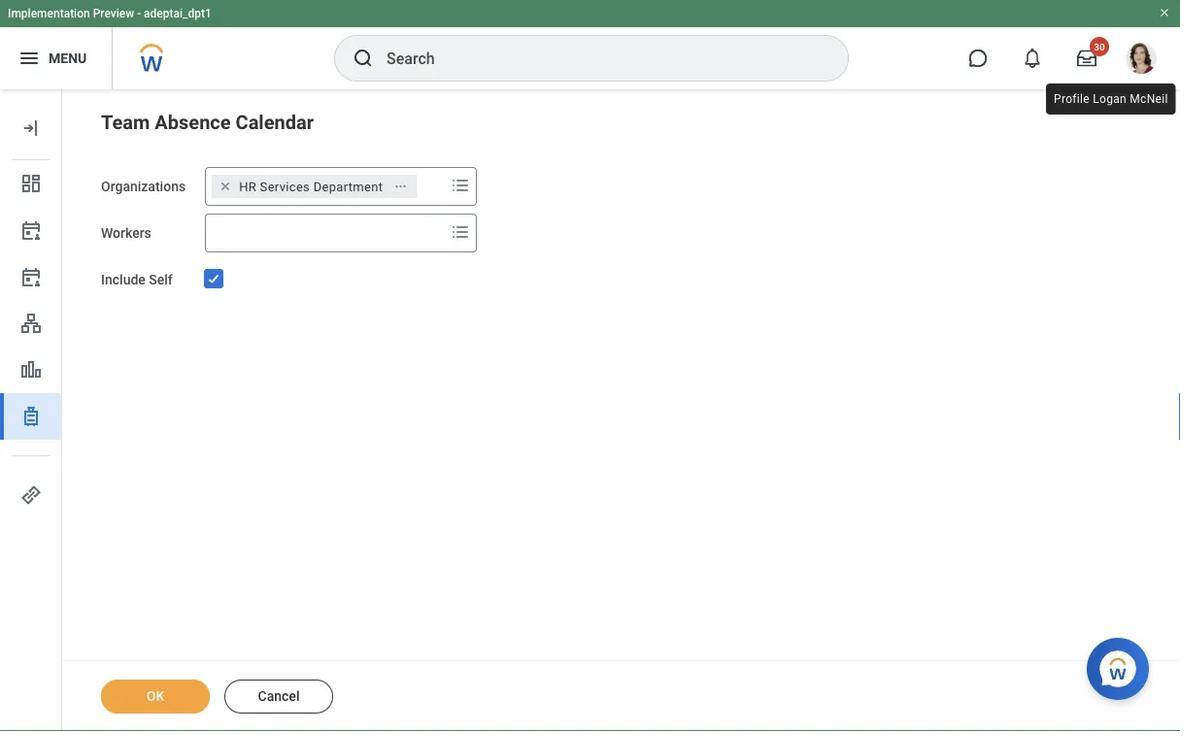 Task type: describe. For each thing, give the bounding box(es) containing it.
hr
[[239, 179, 257, 194]]

include
[[101, 272, 146, 288]]

30
[[1094, 41, 1105, 52]]

ok button
[[101, 680, 210, 714]]

cancel
[[258, 689, 300, 705]]

transformation import image
[[19, 117, 43, 140]]

view team image
[[19, 312, 43, 335]]

mcneil
[[1130, 92, 1168, 106]]

notifications large image
[[1023, 49, 1042, 68]]

team absence calendar
[[101, 111, 314, 134]]

30 button
[[1066, 37, 1109, 80]]

Search Workday  search field
[[387, 37, 808, 80]]

chart image
[[19, 358, 43, 382]]

inbox large image
[[1077, 49, 1097, 68]]

services
[[260, 179, 310, 194]]

cancel button
[[224, 680, 333, 714]]

link image
[[19, 484, 43, 507]]

calendar user solid image
[[19, 265, 43, 289]]

profile logan mcneil image
[[1126, 43, 1157, 78]]

prompts image
[[449, 174, 472, 197]]

justify image
[[17, 47, 41, 70]]

navigation pane region
[[0, 89, 62, 732]]

profile logan mcneil
[[1054, 92, 1168, 106]]

search image
[[352, 47, 375, 70]]

hr services department, press delete to clear value. option
[[212, 175, 417, 198]]

x small image
[[216, 177, 235, 196]]

-
[[137, 7, 141, 20]]

workers
[[101, 225, 151, 241]]



Task type: vqa. For each thing, say whether or not it's contained in the screenshot.
INCLUDE
yes



Task type: locate. For each thing, give the bounding box(es) containing it.
close environment banner image
[[1159, 7, 1171, 18]]

task timeoff image
[[19, 405, 43, 428]]

menu
[[49, 50, 87, 66]]

prompts image
[[449, 221, 472, 244]]

organizations
[[101, 179, 186, 195]]

profile
[[1054, 92, 1090, 106]]

include self
[[101, 272, 173, 288]]

profile logan mcneil tooltip
[[1042, 80, 1180, 119]]

calendar
[[236, 111, 314, 134]]

team
[[101, 111, 150, 134]]

absence
[[155, 111, 231, 134]]

menu banner
[[0, 0, 1180, 89]]

self
[[149, 272, 173, 288]]

adeptai_dpt1
[[144, 7, 212, 20]]

Workers field
[[206, 216, 445, 251]]

implementation
[[8, 7, 90, 20]]

dashboard image
[[19, 172, 43, 195]]

preview
[[93, 7, 134, 20]]

related actions image
[[394, 180, 407, 193]]

menu button
[[0, 27, 112, 89]]

ok
[[146, 689, 164, 705]]

logan
[[1093, 92, 1127, 106]]

implementation preview -   adeptai_dpt1
[[8, 7, 212, 20]]

hr services department
[[239, 179, 383, 194]]

check small image
[[202, 267, 226, 290]]

department
[[313, 179, 383, 194]]

hr services department element
[[239, 178, 383, 195]]

calendar user solid image
[[19, 219, 43, 242]]



